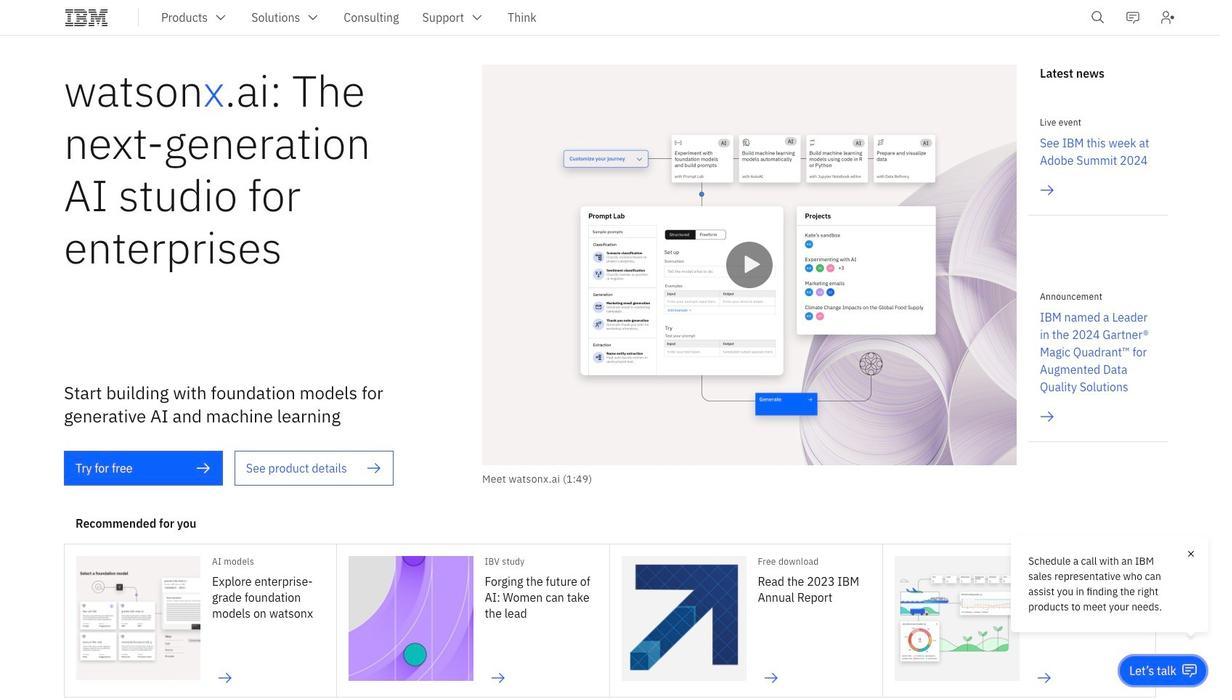 Task type: describe. For each thing, give the bounding box(es) containing it.
let's talk element
[[1130, 663, 1177, 679]]

close image
[[1186, 549, 1197, 560]]



